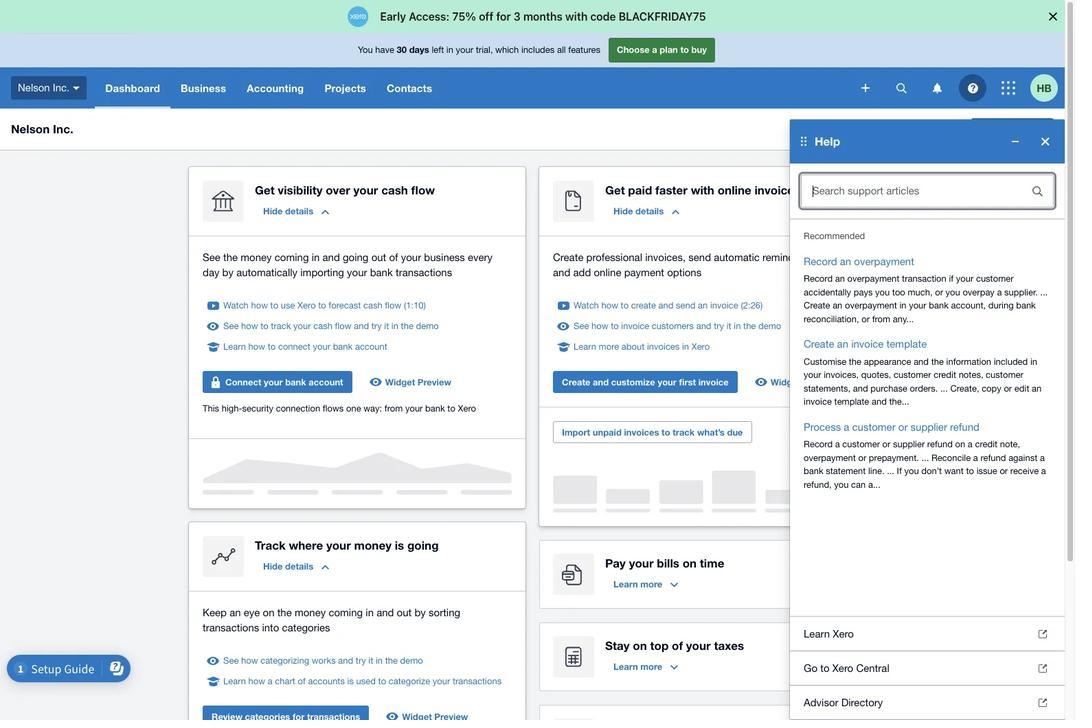 Task type: locate. For each thing, give the bounding box(es) containing it.
an inside "keep an eye on the money coming in and out by sorting transactions into categories"
[[230, 607, 241, 619]]

online down professional
[[594, 267, 622, 278]]

it up used
[[369, 656, 373, 666]]

cash right forecast
[[364, 300, 383, 311]]

1 horizontal spatial by
[[415, 607, 426, 619]]

details down paid
[[636, 206, 664, 217]]

1 horizontal spatial credit
[[976, 439, 998, 450]]

0 horizontal spatial widget
[[385, 377, 415, 388]]

how up learn more about invoices in xero
[[592, 321, 609, 331]]

0 vertical spatial external link opens in new tab image
[[1039, 630, 1048, 638]]

learn left about
[[574, 342, 597, 352]]

coming inside the "see the money coming in and going out of your business every day by automatically importing your bank transactions"
[[275, 252, 309, 263]]

an inside watch how to create and send an invoice (2:26) link
[[698, 300, 708, 311]]

widget preview
[[385, 377, 452, 388], [771, 377, 837, 388]]

1 horizontal spatial try
[[372, 321, 382, 331]]

3 record from the top
[[804, 439, 833, 450]]

nelson
[[18, 82, 50, 93], [11, 122, 50, 136]]

learn more for on
[[614, 661, 663, 672]]

want
[[945, 466, 964, 476]]

... left if
[[888, 466, 895, 476]]

1 vertical spatial nelson
[[11, 122, 50, 136]]

an left eye
[[230, 607, 241, 619]]

0 horizontal spatial online
[[594, 267, 622, 278]]

this high-security connection flows one way: from your bank to xero
[[203, 403, 476, 414]]

out
[[372, 252, 387, 263], [397, 607, 412, 619]]

transactions down business
[[396, 267, 452, 278]]

2 get from the left
[[606, 183, 625, 197]]

how left create
[[602, 300, 619, 311]]

dialog
[[0, 0, 1076, 33]]

0 vertical spatial inc.
[[53, 82, 70, 93]]

it down watch how to use xero to forecast cash flow (1:10) link
[[384, 321, 389, 331]]

hide details button for visibility
[[255, 200, 338, 222]]

see how to invoice customers and try it in the demo link
[[574, 320, 782, 333]]

customer up overpay
[[977, 274, 1014, 284]]

your right if
[[957, 274, 974, 284]]

1 vertical spatial record
[[804, 274, 833, 284]]

from right way:
[[385, 403, 403, 414]]

is
[[395, 538, 404, 553], [348, 676, 354, 687]]

how for connect
[[249, 342, 265, 352]]

an up see how to invoice customers and try it in the demo
[[698, 300, 708, 311]]

0 vertical spatial cash
[[382, 183, 408, 197]]

coming inside "keep an eye on the money coming in and out by sorting transactions into categories"
[[329, 607, 363, 619]]

0 horizontal spatial try
[[356, 656, 366, 666]]

1 horizontal spatial online
[[718, 183, 752, 197]]

2 horizontal spatial money
[[354, 538, 392, 553]]

navigation inside 'help' banner
[[95, 67, 852, 109]]

0 vertical spatial flow
[[411, 183, 435, 197]]

navigation
[[95, 67, 852, 109]]

send up options
[[689, 252, 711, 263]]

customise
[[804, 356, 847, 367]]

1 vertical spatial credit
[[976, 439, 998, 450]]

transactions inside "keep an eye on the money coming in and out by sorting transactions into categories"
[[203, 622, 259, 634]]

hide details button for paid
[[606, 200, 688, 222]]

0 vertical spatial going
[[343, 252, 369, 263]]

1 horizontal spatial money
[[295, 607, 326, 619]]

see how to invoice customers and try it in the demo
[[574, 321, 782, 331]]

0 horizontal spatial get
[[255, 183, 275, 197]]

1 vertical spatial template
[[835, 397, 870, 407]]

widget up this high-security connection flows one way: from your bank to xero
[[385, 377, 415, 388]]

how left use
[[251, 300, 268, 311]]

0 horizontal spatial coming
[[275, 252, 309, 263]]

1 vertical spatial cash
[[364, 300, 383, 311]]

0 vertical spatial invoices,
[[646, 252, 686, 263]]

from left any... at right top
[[873, 314, 891, 324]]

going
[[343, 252, 369, 263], [408, 538, 439, 553]]

information
[[947, 356, 992, 367]]

hide down track
[[263, 561, 283, 572]]

0 horizontal spatial account
[[309, 377, 343, 388]]

on inside process a customer or supplier refund record a customer or supplier refund on a credit note, overpayment or prepayment. ... reconcile a refund against a bank statement line. ... if you don't want to issue or receive a refund, you can a...
[[956, 439, 966, 450]]

how up connect
[[241, 321, 258, 331]]

customer up orders.
[[894, 370, 932, 380]]

bank inside process a customer or supplier refund record a customer or supplier refund on a credit note, overpayment or prepayment. ... reconcile a refund against a bank statement line. ... if you don't want to issue or receive a refund, you can a...
[[804, 466, 824, 476]]

projects button
[[314, 67, 377, 109]]

hide down the visibility
[[263, 206, 283, 217]]

1 horizontal spatial coming
[[329, 607, 363, 619]]

stay
[[606, 639, 630, 653]]

learn more about invoices in xero link
[[574, 340, 710, 354]]

details
[[285, 206, 314, 217], [636, 206, 664, 217], [285, 561, 314, 572]]

details down where at the left
[[285, 561, 314, 572]]

coming up "automatically"
[[275, 252, 309, 263]]

taxes icon image
[[553, 637, 595, 678]]

watch how to use xero to forecast cash flow (1:10) link
[[223, 299, 426, 313]]

1 vertical spatial coming
[[329, 607, 363, 619]]

create inside button
[[562, 377, 591, 388]]

faster
[[656, 183, 688, 197]]

going inside the "see the money coming in and going out of your business every day by automatically importing your bank transactions"
[[343, 252, 369, 263]]

use
[[281, 300, 295, 311]]

2 external link opens in new tab image from the top
[[1039, 664, 1048, 673]]

2 vertical spatial more
[[641, 661, 663, 672]]

an
[[841, 255, 852, 267], [836, 274, 845, 284], [698, 300, 708, 311], [833, 300, 843, 311], [838, 338, 849, 350], [1033, 383, 1042, 394], [230, 607, 241, 619]]

1 widget from the left
[[385, 377, 415, 388]]

inc. inside popup button
[[53, 82, 70, 93]]

create inside create professional invoices, send automatic reminders to clients, and add online payment options
[[553, 252, 584, 263]]

1 widget preview from the left
[[385, 377, 452, 388]]

by
[[222, 267, 234, 278], [415, 607, 426, 619]]

create inside create an invoice template customise the appearance and the information included in your invoices, quotes, customer credit notes, customer statements, and purchase orders. ... create, copy or edit an invoice template and the...
[[804, 338, 835, 350]]

connect
[[278, 342, 311, 352]]

recommended element
[[804, 254, 1052, 491]]

learn more button down pay your bills on time
[[606, 573, 687, 595]]

how left categorizing
[[241, 656, 258, 666]]

clients,
[[824, 252, 856, 263]]

external link opens in new tab image
[[1039, 630, 1048, 638], [1039, 664, 1048, 673]]

... right orders.
[[941, 383, 948, 394]]

svg image inside nelson inc. popup button
[[73, 86, 80, 90]]

1 horizontal spatial out
[[397, 607, 412, 619]]

the down (2:26)
[[744, 321, 756, 331]]

collapse help menu image
[[1002, 128, 1030, 155]]

watch
[[223, 300, 249, 311], [574, 300, 599, 311]]

invoice down statements,
[[804, 397, 832, 407]]

learn down pay
[[614, 579, 638, 590]]

see for see how to invoice customers and try it in the demo
[[574, 321, 589, 331]]

in inside record an overpayment record an overpayment transaction if your customer accidentally pays you too much, or you overpay a supplier. ... create an overpayment in your bank account, during bank reconciliation, or from any...
[[900, 300, 907, 311]]

how left connect
[[249, 342, 265, 352]]

1 horizontal spatial watch
[[574, 300, 599, 311]]

2 learn more button from the top
[[606, 656, 687, 678]]

invoices, up options
[[646, 252, 686, 263]]

0 vertical spatial online
[[718, 183, 752, 197]]

a up reconcile
[[968, 439, 973, 450]]

a inside record an overpayment record an overpayment transaction if your customer accidentally pays you too much, or you overpay a supplier. ... create an overpayment in your bank account, during bank reconciliation, or from any...
[[998, 287, 1003, 297]]

invoice right first
[[699, 377, 729, 388]]

0 horizontal spatial going
[[343, 252, 369, 263]]

1 horizontal spatial of
[[389, 252, 398, 263]]

online inside create professional invoices, send automatic reminders to clients, and add online payment options
[[594, 267, 622, 278]]

details for visibility
[[285, 206, 314, 217]]

1 horizontal spatial from
[[873, 314, 891, 324]]

by right the day
[[222, 267, 234, 278]]

you
[[876, 287, 890, 297], [946, 287, 961, 297], [905, 466, 919, 476], [835, 479, 849, 490]]

external link opens in new tab image
[[1039, 699, 1048, 707]]

due
[[728, 427, 743, 438]]

top
[[651, 639, 669, 653]]

1 vertical spatial account
[[309, 377, 343, 388]]

1 horizontal spatial widget
[[771, 377, 801, 388]]

hide down paid
[[614, 206, 633, 217]]

navigation containing dashboard
[[95, 67, 852, 109]]

1 preview from the left
[[418, 377, 452, 388]]

if
[[950, 274, 954, 284]]

and down forecast
[[354, 321, 369, 331]]

0 vertical spatial record
[[804, 255, 838, 267]]

money right where at the left
[[354, 538, 392, 553]]

money inside "keep an eye on the money coming in and out by sorting transactions into categories"
[[295, 607, 326, 619]]

0 horizontal spatial of
[[298, 676, 306, 687]]

see how to track your cash flow and try it in the demo
[[223, 321, 439, 331]]

supplier
[[911, 421, 948, 433], [894, 439, 925, 450]]

record an overpayment record an overpayment transaction if your customer accidentally pays you too much, or you overpay a supplier. ... create an overpayment in your bank account, during bank reconciliation, or from any...
[[804, 255, 1048, 324]]

2 preview from the left
[[803, 377, 837, 388]]

0 vertical spatial more
[[599, 342, 620, 352]]

nelson inc. inside nelson inc. popup button
[[18, 82, 70, 93]]

included
[[994, 356, 1029, 367]]

1 vertical spatial supplier
[[894, 439, 925, 450]]

0 vertical spatial learn more
[[614, 579, 663, 590]]

0 horizontal spatial watch
[[223, 300, 249, 311]]

of
[[389, 252, 398, 263], [672, 639, 683, 653], [298, 676, 306, 687]]

overpayment up statement
[[804, 453, 856, 463]]

2 watch from the left
[[574, 300, 599, 311]]

0 horizontal spatial widget preview button
[[363, 371, 460, 393]]

0 vertical spatial nelson
[[18, 82, 50, 93]]

out left business
[[372, 252, 387, 263]]

2 widget from the left
[[771, 377, 801, 388]]

0 horizontal spatial preview
[[418, 377, 452, 388]]

accounting
[[247, 82, 304, 94]]

0 horizontal spatial money
[[241, 252, 272, 263]]

0 horizontal spatial is
[[348, 676, 354, 687]]

1 vertical spatial from
[[385, 403, 403, 414]]

reconcile
[[932, 453, 971, 463]]

0 vertical spatial out
[[372, 252, 387, 263]]

your down the "see how to track your cash flow and try it in the demo" link
[[313, 342, 331, 352]]

invoices, up statements,
[[824, 370, 859, 380]]

2 horizontal spatial try
[[714, 321, 725, 331]]

and inside "keep an eye on the money coming in and out by sorting transactions into categories"
[[377, 607, 394, 619]]

you
[[358, 45, 373, 55]]

or up prepayment. at the bottom
[[883, 439, 891, 450]]

by inside the "see the money coming in and going out of your business every day by automatically importing your bank transactions"
[[222, 267, 234, 278]]

see for see how categorizing works and try it in the demo
[[223, 656, 239, 666]]

1 vertical spatial invoices,
[[824, 370, 859, 380]]

and inside the "see the money coming in and going out of your business every day by automatically importing your bank transactions"
[[323, 252, 340, 263]]

bank up connection
[[285, 377, 306, 388]]

2 vertical spatial flow
[[335, 321, 352, 331]]

online right "with" on the top
[[718, 183, 752, 197]]

invoice inside button
[[699, 377, 729, 388]]

out left sorting
[[397, 607, 412, 619]]

1 vertical spatial track
[[673, 427, 695, 438]]

2 widget preview from the left
[[771, 377, 837, 388]]

close help menu image
[[1032, 128, 1060, 155]]

your right where at the left
[[326, 538, 351, 553]]

create for create professional invoices, send automatic reminders to clients, and add online payment options
[[553, 252, 584, 263]]

1 watch from the left
[[223, 300, 249, 311]]

2 vertical spatial money
[[295, 607, 326, 619]]

bank down supplier.
[[1017, 300, 1037, 311]]

1 vertical spatial money
[[354, 538, 392, 553]]

get
[[255, 183, 275, 197], [606, 183, 625, 197]]

1 get from the left
[[255, 183, 275, 197]]

2 widget preview button from the left
[[749, 371, 845, 393]]

1 horizontal spatial template
[[887, 338, 927, 350]]

overpayment
[[855, 255, 915, 267], [848, 274, 900, 284], [845, 300, 898, 311], [804, 453, 856, 463]]

0 horizontal spatial it
[[369, 656, 373, 666]]

hide details button down paid
[[606, 200, 688, 222]]

of left business
[[389, 252, 398, 263]]

1 horizontal spatial is
[[395, 538, 404, 553]]

customer inside record an overpayment record an overpayment transaction if your customer accidentally pays you too much, or you overpay a supplier. ... create an overpayment in your bank account, during bank reconciliation, or from any...
[[977, 274, 1014, 284]]

transactions right categorize
[[453, 676, 502, 687]]

it right customers
[[727, 321, 732, 331]]

0 vertical spatial by
[[222, 267, 234, 278]]

the inside the "see the money coming in and going out of your business every day by automatically importing your bank transactions"
[[223, 252, 238, 263]]

money up categories
[[295, 607, 326, 619]]

widget for flow
[[385, 377, 415, 388]]

invoices, inside create professional invoices, send automatic reminders to clients, and add online payment options
[[646, 252, 686, 263]]

1 horizontal spatial going
[[408, 538, 439, 553]]

widget preview button up way:
[[363, 371, 460, 393]]

overpayment down pays
[[845, 300, 898, 311]]

2 vertical spatial refund
[[981, 453, 1007, 463]]

preview for get paid faster with online invoices
[[803, 377, 837, 388]]

1 vertical spatial out
[[397, 607, 412, 619]]

watch how to create and send an invoice (2:26) link
[[574, 299, 763, 313]]

2 learn more from the top
[[614, 661, 663, 672]]

0 vertical spatial template
[[887, 338, 927, 350]]

have
[[376, 45, 395, 55]]

0 vertical spatial track
[[271, 321, 291, 331]]

see how to track your cash flow and try it in the demo link
[[223, 320, 439, 333]]

any...
[[893, 314, 914, 324]]

connect your bank account button
[[203, 371, 352, 393]]

the...
[[890, 397, 910, 407]]

and inside button
[[593, 377, 609, 388]]

create up the import
[[562, 377, 591, 388]]

0 vertical spatial nelson inc.
[[18, 82, 70, 93]]

hide
[[263, 206, 283, 217], [614, 206, 633, 217], [263, 561, 283, 572]]

0 vertical spatial is
[[395, 538, 404, 553]]

template
[[887, 338, 927, 350], [835, 397, 870, 407]]

create up customise
[[804, 338, 835, 350]]

more
[[599, 342, 620, 352], [641, 579, 663, 590], [641, 661, 663, 672]]

learn more button for on
[[606, 656, 687, 678]]

your inside create an invoice template customise the appearance and the information included in your invoices, quotes, customer credit notes, customer statements, and purchase orders. ... create, copy or edit an invoice template and the...
[[804, 370, 822, 380]]

invoices right unpaid
[[624, 427, 660, 438]]

1 vertical spatial external link opens in new tab image
[[1039, 664, 1048, 673]]

flows
[[323, 403, 344, 414]]

see inside the "see the money coming in and going out of your business every day by automatically importing your bank transactions"
[[203, 252, 221, 263]]

on right bills
[[683, 556, 697, 571]]

quotes,
[[862, 370, 892, 380]]

automatically
[[237, 267, 298, 278]]

1 horizontal spatial widget preview
[[771, 377, 837, 388]]

1 vertical spatial learn more button
[[606, 656, 687, 678]]

money up "automatically"
[[241, 252, 272, 263]]

1 horizontal spatial it
[[384, 321, 389, 331]]

of right chart
[[298, 676, 306, 687]]

bank inside the "see the money coming in and going out of your business every day by automatically importing your bank transactions"
[[370, 267, 393, 278]]

advisor directory
[[804, 697, 883, 708]]

1 vertical spatial more
[[641, 579, 663, 590]]

1 vertical spatial of
[[672, 639, 683, 653]]

0 horizontal spatial out
[[372, 252, 387, 263]]

learn more button for your
[[606, 573, 687, 595]]

hide details for paid
[[614, 206, 664, 217]]

customer
[[977, 274, 1014, 284], [894, 370, 932, 380], [986, 370, 1024, 380], [853, 421, 896, 433], [843, 439, 881, 450]]

out inside "keep an eye on the money coming in and out by sorting transactions into categories"
[[397, 607, 412, 619]]

invoice
[[711, 300, 739, 311], [622, 321, 650, 331], [852, 338, 884, 350], [699, 377, 729, 388], [804, 397, 832, 407]]

1 horizontal spatial invoices,
[[824, 370, 859, 380]]

see
[[203, 252, 221, 263], [223, 321, 239, 331], [574, 321, 589, 331], [223, 656, 239, 666]]

get left paid
[[606, 183, 625, 197]]

your inside you have 30 days left in your trial, which includes all features
[[456, 45, 474, 55]]

1 vertical spatial going
[[408, 538, 439, 553]]

directory
[[842, 697, 883, 708]]

help group
[[791, 120, 1065, 720]]

edit
[[1015, 383, 1030, 394]]

see down add
[[574, 321, 589, 331]]

hb button
[[1031, 67, 1065, 109]]

1 vertical spatial invoices
[[647, 342, 680, 352]]

1 widget preview button from the left
[[363, 371, 460, 393]]

how for chart
[[249, 676, 265, 687]]

0 vertical spatial of
[[389, 252, 398, 263]]

refund
[[951, 421, 980, 433], [928, 439, 953, 450], [981, 453, 1007, 463]]

record inside process a customer or supplier refund record a customer or supplier refund on a credit note, overpayment or prepayment. ... reconcile a refund against a bank statement line. ... if you don't want to issue or receive a refund, you can a...
[[804, 439, 833, 450]]

2 horizontal spatial it
[[727, 321, 732, 331]]

cash down watch how to use xero to forecast cash flow (1:10) link
[[314, 321, 333, 331]]

bank inside button
[[285, 377, 306, 388]]

0 horizontal spatial flow
[[335, 321, 352, 331]]

1 learn more button from the top
[[606, 573, 687, 595]]

invoices inside learn more about invoices in xero link
[[647, 342, 680, 352]]

how left chart
[[249, 676, 265, 687]]

0 horizontal spatial track
[[271, 321, 291, 331]]

to inside process a customer or supplier refund record a customer or supplier refund on a credit note, overpayment or prepayment. ... reconcile a refund against a bank statement line. ... if you don't want to issue or receive a refund, you can a...
[[967, 466, 975, 476]]

details down the visibility
[[285, 206, 314, 217]]

inc.
[[53, 82, 70, 93], [53, 122, 73, 136]]

1 vertical spatial transactions
[[203, 622, 259, 634]]

coming up categories
[[329, 607, 363, 619]]

to inside create professional invoices, send automatic reminders to clients, and add online payment options
[[812, 252, 821, 263]]

1 learn more from the top
[[614, 579, 663, 590]]

how for invoice
[[592, 321, 609, 331]]

from inside record an overpayment record an overpayment transaction if your customer accidentally pays you too much, or you overpay a supplier. ... create an overpayment in your bank account, during bank reconciliation, or from any...
[[873, 314, 891, 324]]

svg image
[[1002, 81, 1016, 95], [897, 83, 907, 93], [933, 83, 942, 93], [862, 84, 870, 92], [73, 86, 80, 90]]

a up during
[[998, 287, 1003, 297]]

about
[[622, 342, 645, 352]]

in inside the "see the money coming in and going out of your business every day by automatically importing your bank transactions"
[[312, 252, 320, 263]]

and inside create professional invoices, send automatic reminders to clients, and add online payment options
[[553, 267, 571, 278]]

bank down much,
[[930, 300, 949, 311]]

1 vertical spatial online
[[594, 267, 622, 278]]

credit inside process a customer or supplier refund record a customer or supplier refund on a credit note, overpayment or prepayment. ... reconcile a refund against a bank statement line. ... if you don't want to issue or receive a refund, you can a...
[[976, 439, 998, 450]]

widget preview button for invoices
[[749, 371, 845, 393]]

it
[[384, 321, 389, 331], [727, 321, 732, 331], [369, 656, 373, 666]]

accounting button
[[237, 67, 314, 109]]

see for see the money coming in and going out of your business every day by automatically importing your bank transactions
[[203, 252, 221, 263]]

learn more
[[614, 579, 663, 590], [614, 661, 663, 672]]

... right supplier.
[[1041, 287, 1048, 297]]

demo down the (1:10)
[[416, 321, 439, 331]]

0 horizontal spatial credit
[[934, 370, 957, 380]]

you left too
[[876, 287, 890, 297]]

credit up create,
[[934, 370, 957, 380]]

transactions down keep
[[203, 622, 259, 634]]

money
[[241, 252, 272, 263], [354, 538, 392, 553], [295, 607, 326, 619]]

0 vertical spatial account
[[355, 342, 388, 352]]

track left what's
[[673, 427, 695, 438]]

details for where
[[285, 561, 314, 572]]

coming
[[275, 252, 309, 263], [329, 607, 363, 619]]

0 vertical spatial learn more button
[[606, 573, 687, 595]]

hb
[[1037, 81, 1052, 94]]

1 horizontal spatial widget preview button
[[749, 371, 845, 393]]

1 vertical spatial is
[[348, 676, 354, 687]]

1 horizontal spatial get
[[606, 183, 625, 197]]

overpayment up pays
[[848, 274, 900, 284]]

transactions
[[396, 267, 452, 278], [203, 622, 259, 634], [453, 676, 502, 687]]

and left add
[[553, 267, 571, 278]]

track down use
[[271, 321, 291, 331]]

0 vertical spatial from
[[873, 314, 891, 324]]

supplier up prepayment. at the bottom
[[894, 439, 925, 450]]

see up the day
[[203, 252, 221, 263]]

1 horizontal spatial flow
[[385, 300, 402, 311]]

create inside record an overpayment record an overpayment transaction if your customer accidentally pays you too much, or you overpay a supplier. ... create an overpayment in your bank account, during bank reconciliation, or from any...
[[804, 300, 831, 311]]

2 vertical spatial record
[[804, 439, 833, 450]]

keep an eye on the money coming in and out by sorting transactions into categories
[[203, 607, 461, 634]]

learn more for your
[[614, 579, 663, 590]]



Task type: describe. For each thing, give the bounding box(es) containing it.
contacts
[[387, 82, 433, 94]]

used
[[356, 676, 376, 687]]

2 horizontal spatial flow
[[411, 183, 435, 197]]

statements,
[[804, 383, 851, 394]]

hide for paid
[[614, 206, 633, 217]]

a left chart
[[268, 676, 273, 687]]

get for get paid faster with online invoices
[[606, 183, 625, 197]]

2 vertical spatial cash
[[314, 321, 333, 331]]

learn how to connect your bank account link
[[223, 340, 388, 354]]

eye
[[244, 607, 260, 619]]

an down recommended at the top right of the page
[[841, 255, 852, 267]]

customer up line.
[[843, 439, 881, 450]]

it inside the "see how to track your cash flow and try it in the demo" link
[[384, 321, 389, 331]]

invoices inside import unpaid invoices to track what's due "button"
[[624, 427, 660, 438]]

plan
[[660, 44, 678, 55]]

the down the (1:10)
[[401, 321, 414, 331]]

against
[[1009, 453, 1038, 463]]

receive
[[1011, 466, 1039, 476]]

reconciliation,
[[804, 314, 860, 324]]

prepayment.
[[869, 453, 920, 463]]

or down the...
[[899, 421, 908, 433]]

create an invoice template customise the appearance and the information included in your invoices, quotes, customer credit notes, customer statements, and purchase orders. ... create, copy or edit an invoice template and the...
[[804, 338, 1042, 407]]

and down quotes,
[[854, 383, 869, 394]]

create
[[632, 300, 656, 311]]

a right process
[[844, 421, 850, 433]]

includes
[[522, 45, 555, 55]]

your right importing at the top left of page
[[347, 267, 367, 278]]

visibility
[[278, 183, 323, 197]]

banking preview line graph image
[[203, 453, 512, 495]]

2 record from the top
[[804, 274, 833, 284]]

statement
[[826, 466, 866, 476]]

an right edit at the right
[[1033, 383, 1042, 394]]

your left first
[[658, 377, 677, 388]]

details for paid
[[636, 206, 664, 217]]

get paid faster with online invoices
[[606, 183, 801, 197]]

works
[[312, 656, 336, 666]]

a right receive
[[1042, 466, 1047, 476]]

chart
[[275, 676, 296, 687]]

an up accidentally
[[836, 274, 845, 284]]

invoices, inside create an invoice template customise the appearance and the information included in your invoices, quotes, customer credit notes, customer statements, and purchase orders. ... create, copy or edit an invoice template and the...
[[824, 370, 859, 380]]

on left top
[[633, 639, 647, 653]]

process a customer or supplier refund link
[[804, 420, 980, 435]]

accidentally
[[804, 287, 852, 297]]

transactions inside the "see the money coming in and going out of your business every day by automatically importing your bank transactions"
[[396, 267, 452, 278]]

bills icon image
[[553, 554, 595, 595]]

supplier.
[[1005, 287, 1038, 297]]

days
[[409, 44, 429, 55]]

your right connect
[[264, 377, 283, 388]]

a left plan
[[653, 44, 658, 55]]

widget preview button for flow
[[363, 371, 460, 393]]

track money icon image
[[203, 536, 244, 577]]

your right categorize
[[433, 676, 450, 687]]

learn more about invoices in xero
[[574, 342, 710, 352]]

you have 30 days left in your trial, which includes all features
[[358, 44, 601, 55]]

see the money coming in and going out of your business every day by automatically importing your bank transactions
[[203, 252, 493, 278]]

watch for get paid faster with online invoices
[[574, 300, 599, 311]]

go to xero central
[[804, 662, 890, 674]]

bank right way:
[[426, 403, 445, 414]]

invoices icon image
[[553, 181, 595, 222]]

try inside the "see how to track your cash flow and try it in the demo" link
[[372, 321, 382, 331]]

or right much,
[[936, 287, 944, 297]]

0 vertical spatial invoices
[[755, 183, 801, 197]]

customize
[[612, 377, 656, 388]]

learn left chart
[[223, 676, 246, 687]]

1 external link opens in new tab image from the top
[[1039, 630, 1048, 638]]

learn up connect
[[223, 342, 246, 352]]

taxes
[[714, 639, 745, 653]]

watch for get visibility over your cash flow
[[223, 300, 249, 311]]

first
[[679, 377, 696, 388]]

buy
[[692, 44, 707, 55]]

1 vertical spatial nelson inc.
[[11, 122, 73, 136]]

invoice up about
[[622, 321, 650, 331]]

a up issue
[[974, 453, 979, 463]]

1 vertical spatial flow
[[385, 300, 402, 311]]

the inside "keep an eye on the money coming in and out by sorting transactions into categories"
[[277, 607, 292, 619]]

how for track
[[241, 321, 258, 331]]

submit search image
[[1024, 177, 1052, 205]]

and up customers
[[659, 300, 674, 311]]

2 vertical spatial of
[[298, 676, 306, 687]]

create for create and customize your first invoice
[[562, 377, 591, 388]]

it inside 'see how to invoice customers and try it in the demo' link
[[727, 321, 732, 331]]

contacts button
[[377, 67, 443, 109]]

widget preview for invoices
[[771, 377, 837, 388]]

0 vertical spatial refund
[[951, 421, 980, 433]]

high-
[[222, 403, 242, 414]]

this
[[203, 403, 219, 414]]

your right pay
[[629, 556, 654, 571]]

choose
[[617, 44, 650, 55]]

get visibility over your cash flow
[[255, 183, 435, 197]]

see for see how to track your cash flow and try it in the demo
[[223, 321, 239, 331]]

business
[[181, 82, 226, 94]]

Search support articles field
[[802, 178, 1016, 204]]

you can click and drag the help menu image
[[802, 137, 807, 146]]

see how categorizing works and try it in the demo link
[[223, 654, 423, 668]]

keep
[[203, 607, 227, 619]]

notes,
[[959, 370, 984, 380]]

too
[[893, 287, 906, 297]]

choose a plan to buy
[[617, 44, 707, 55]]

and down purchase
[[872, 397, 887, 407]]

or right issue
[[1000, 466, 1009, 476]]

categorizing
[[261, 656, 309, 666]]

customer down the...
[[853, 421, 896, 433]]

connection
[[276, 403, 320, 414]]

more for your
[[641, 579, 663, 590]]

way:
[[364, 403, 382, 414]]

go
[[804, 662, 818, 674]]

of inside the "see the money coming in and going out of your business every day by automatically importing your bank transactions"
[[389, 252, 398, 263]]

svg image
[[968, 83, 979, 93]]

a...
[[869, 479, 881, 490]]

advisor
[[804, 697, 839, 708]]

hide for visibility
[[263, 206, 283, 217]]

pay your bills on time
[[606, 556, 725, 571]]

hide details for where
[[263, 561, 314, 572]]

hide details for visibility
[[263, 206, 314, 217]]

an up customise
[[838, 338, 849, 350]]

1 vertical spatial refund
[[928, 439, 953, 450]]

professional
[[587, 252, 643, 263]]

learn down stay
[[614, 661, 638, 672]]

transaction
[[903, 274, 947, 284]]

your down much,
[[910, 300, 927, 311]]

money inside the "see the money coming in and going out of your business every day by automatically importing your bank transactions"
[[241, 252, 272, 263]]

demo down (2:26)
[[759, 321, 782, 331]]

unpaid
[[593, 427, 622, 438]]

hide details button for where
[[255, 555, 338, 577]]

help banner
[[0, 33, 1065, 720]]

2 horizontal spatial of
[[672, 639, 683, 653]]

or up statement
[[859, 453, 867, 463]]

options
[[668, 267, 702, 278]]

on inside "keep an eye on the money coming in and out by sorting transactions into categories"
[[263, 607, 275, 619]]

categorize
[[389, 676, 430, 687]]

demo up categorize
[[400, 656, 423, 666]]

the down create an invoice template link
[[849, 356, 862, 367]]

you down if
[[946, 287, 961, 297]]

0 horizontal spatial template
[[835, 397, 870, 407]]

hide for where
[[263, 561, 283, 572]]

create for create an invoice template customise the appearance and the information included in your invoices, quotes, customer credit notes, customer statements, and purchase orders. ... create, copy or edit an invoice template and the...
[[804, 338, 835, 350]]

out inside the "see the money coming in and going out of your business every day by automatically importing your bank transactions"
[[372, 252, 387, 263]]

a right against
[[1041, 453, 1045, 463]]

how for create
[[602, 300, 619, 311]]

which
[[496, 45, 519, 55]]

dashboard
[[105, 82, 160, 94]]

if
[[897, 466, 902, 476]]

0 horizontal spatial from
[[385, 403, 403, 414]]

preview for get visibility over your cash flow
[[418, 377, 452, 388]]

banking icon image
[[203, 181, 244, 222]]

nelson inside nelson inc. popup button
[[18, 82, 50, 93]]

purchase
[[871, 383, 908, 394]]

your left business
[[401, 252, 421, 263]]

account inside button
[[309, 377, 343, 388]]

you right if
[[905, 466, 919, 476]]

2 vertical spatial transactions
[[453, 676, 502, 687]]

customer down included
[[986, 370, 1024, 380]]

much,
[[908, 287, 933, 297]]

bills
[[657, 556, 680, 571]]

onboarding help options for new xero users group
[[791, 720, 1065, 720]]

in inside "keep an eye on the money coming in and out by sorting transactions into categories"
[[366, 607, 374, 619]]

1 record from the top
[[804, 255, 838, 267]]

widget preview for flow
[[385, 377, 452, 388]]

or inside create an invoice template customise the appearance and the information included in your invoices, quotes, customer credit notes, customer statements, and purchase orders. ... create, copy or edit an invoice template and the...
[[1005, 383, 1013, 394]]

all
[[557, 45, 566, 55]]

paid
[[629, 183, 653, 197]]

left
[[432, 45, 444, 55]]

learn how to connect your bank account
[[223, 342, 388, 352]]

invoice up appearance at right
[[852, 338, 884, 350]]

get for get visibility over your cash flow
[[255, 183, 275, 197]]

... up don't on the right
[[922, 453, 930, 463]]

stay on top of your taxes
[[606, 639, 745, 653]]

1 vertical spatial send
[[676, 300, 696, 311]]

one
[[346, 403, 361, 414]]

see how categorizing works and try it in the demo
[[223, 656, 423, 666]]

the up categorize
[[385, 656, 398, 666]]

learn inside help group
[[804, 628, 830, 640]]

day
[[203, 267, 220, 278]]

business button
[[170, 67, 237, 109]]

can
[[852, 479, 866, 490]]

the up orders.
[[932, 356, 944, 367]]

invoice left (2:26)
[[711, 300, 739, 311]]

1 vertical spatial inc.
[[53, 122, 73, 136]]

create and customize your first invoice button
[[553, 371, 738, 393]]

sorting
[[429, 607, 461, 619]]

in inside you have 30 days left in your trial, which includes all features
[[447, 45, 454, 55]]

more for on
[[641, 661, 663, 672]]

pays
[[854, 287, 873, 297]]

... inside record an overpayment record an overpayment transaction if your customer accidentally pays you too much, or you overpay a supplier. ... create an overpayment in your bank account, during bank reconciliation, or from any...
[[1041, 287, 1048, 297]]

a down process
[[836, 439, 840, 450]]

or up create an invoice template link
[[862, 314, 870, 324]]

copy
[[982, 383, 1002, 394]]

... inside create an invoice template customise the appearance and the information included in your invoices, quotes, customer credit notes, customer statements, and purchase orders. ... create, copy or edit an invoice template and the...
[[941, 383, 948, 394]]

connect your bank account
[[225, 377, 343, 388]]

into
[[262, 622, 279, 634]]

your right way:
[[406, 403, 423, 414]]

how for works
[[241, 656, 258, 666]]

refund,
[[804, 479, 832, 490]]

try inside see how categorizing works and try it in the demo link
[[356, 656, 366, 666]]

30
[[397, 44, 407, 55]]

an up reconciliation,
[[833, 300, 843, 311]]

in inside create an invoice template customise the appearance and the information included in your invoices, quotes, customer credit notes, customer statements, and purchase orders. ... create, copy or edit an invoice template and the...
[[1031, 356, 1038, 367]]

1 horizontal spatial account
[[355, 342, 388, 352]]

your left taxes
[[687, 639, 711, 653]]

try inside 'see how to invoice customers and try it in the demo' link
[[714, 321, 725, 331]]

your right over
[[354, 183, 378, 197]]

widget for invoices
[[771, 377, 801, 388]]

by inside "keep an eye on the money coming in and out by sorting transactions into categories"
[[415, 607, 426, 619]]

and right customers
[[697, 321, 712, 331]]

invoices preview bar graph image
[[553, 471, 863, 513]]

projects
[[325, 82, 366, 94]]

how for use
[[251, 300, 268, 311]]

it inside see how categorizing works and try it in the demo link
[[369, 656, 373, 666]]

your up learn how to connect your bank account
[[294, 321, 311, 331]]

and up orders.
[[914, 356, 929, 367]]

time
[[700, 556, 725, 571]]

overpayment up too
[[855, 255, 915, 267]]

credit inside create an invoice template customise the appearance and the information included in your invoices, quotes, customer credit notes, customer statements, and purchase orders. ... create, copy or edit an invoice template and the...
[[934, 370, 957, 380]]

payment
[[625, 267, 665, 278]]

create,
[[951, 383, 980, 394]]

0 vertical spatial supplier
[[911, 421, 948, 433]]

don't
[[922, 466, 943, 476]]

create an invoice template link
[[804, 337, 927, 352]]

and right works at the left of page
[[338, 656, 353, 666]]

bank down the "see how to track your cash flow and try it in the demo" link
[[333, 342, 353, 352]]

with
[[691, 183, 715, 197]]

track inside "button"
[[673, 427, 695, 438]]

send inside create professional invoices, send automatic reminders to clients, and add online payment options
[[689, 252, 711, 263]]

import unpaid invoices to track what's due
[[562, 427, 743, 438]]

you down statement
[[835, 479, 849, 490]]

to inside "button"
[[662, 427, 671, 438]]

overpayment inside process a customer or supplier refund record a customer or supplier refund on a credit note, overpayment or prepayment. ... reconcile a refund against a bank statement line. ... if you don't want to issue or receive a refund, you can a...
[[804, 453, 856, 463]]



Task type: vqa. For each thing, say whether or not it's contained in the screenshot.


